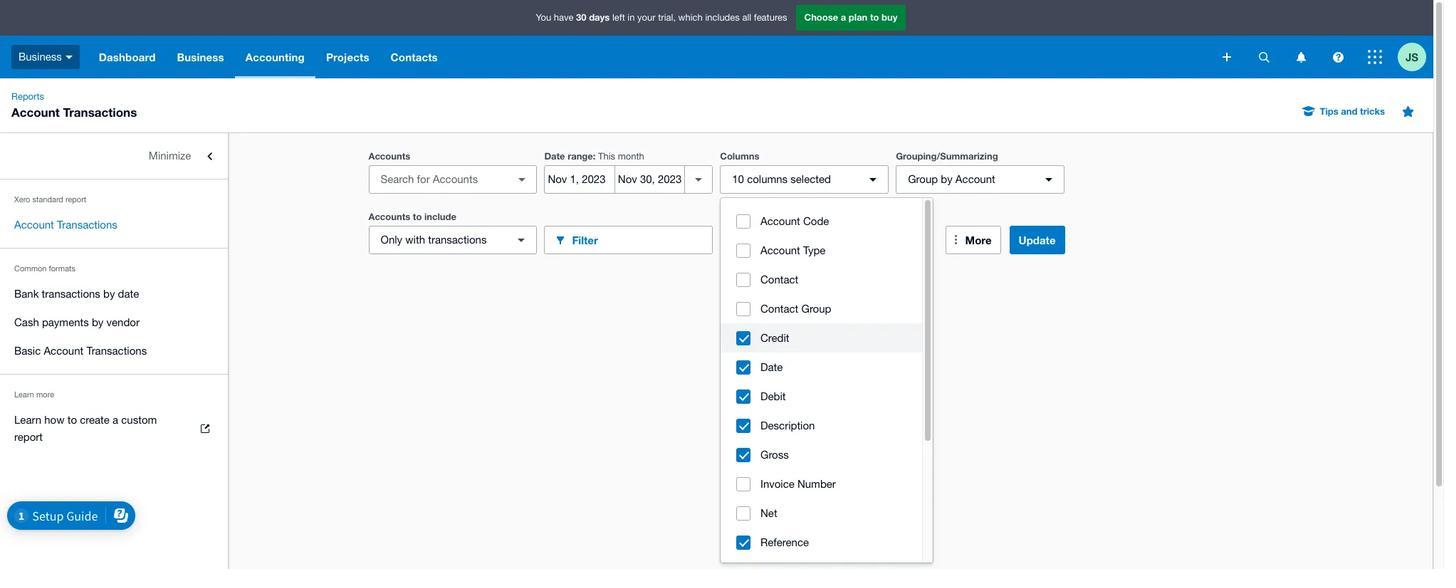 Task type: describe. For each thing, give the bounding box(es) containing it.
Select start date field
[[545, 166, 615, 193]]

basic
[[14, 345, 41, 357]]

selected
[[791, 173, 831, 185]]

date for date
[[761, 361, 783, 373]]

tips
[[1320, 105, 1339, 117]]

account inside button
[[761, 215, 801, 227]]

1 horizontal spatial business
[[177, 51, 224, 63]]

invoice number button
[[721, 469, 922, 499]]

include
[[425, 211, 457, 222]]

basic account transactions
[[14, 345, 147, 357]]

code
[[803, 215, 829, 227]]

:
[[593, 150, 596, 162]]

grouping/summarizing
[[896, 150, 998, 162]]

by for date
[[103, 288, 115, 300]]

10
[[732, 173, 744, 185]]

vendor
[[106, 316, 140, 328]]

update button
[[1010, 226, 1065, 254]]

contact button
[[721, 265, 922, 294]]

by inside popup button
[[941, 173, 953, 185]]

0 horizontal spatial business
[[19, 50, 62, 63]]

tricks
[[1361, 105, 1385, 117]]

create
[[80, 414, 110, 426]]

1 horizontal spatial report
[[65, 195, 86, 204]]

common formats
[[14, 264, 76, 273]]

learn more
[[14, 390, 54, 399]]

account code button
[[721, 207, 922, 236]]

columns
[[720, 150, 760, 162]]

debit button
[[721, 382, 922, 411]]

and
[[1342, 105, 1358, 117]]

transactions for basic account transactions
[[86, 345, 147, 357]]

accounting
[[246, 51, 305, 63]]

standard
[[32, 195, 63, 204]]

1 business button from the left
[[0, 36, 88, 78]]

basic account transactions link
[[0, 337, 228, 365]]

all
[[743, 12, 752, 23]]

list of convenience dates image
[[685, 165, 713, 194]]

group by account
[[908, 173, 996, 185]]

account type button
[[721, 236, 922, 265]]

group inside button
[[802, 303, 832, 315]]

xero
[[14, 195, 30, 204]]

by for vendor
[[92, 316, 104, 328]]

filter button
[[544, 226, 713, 254]]

net button
[[721, 499, 922, 528]]

learn for learn how to create a custom report
[[14, 414, 41, 426]]

type
[[803, 244, 826, 256]]

account inside "button"
[[761, 244, 801, 256]]

accounts for accounts to include
[[369, 211, 410, 222]]

0 vertical spatial a
[[841, 12, 846, 23]]

payments
[[42, 316, 89, 328]]

date button
[[721, 353, 922, 382]]

dashboard link
[[88, 36, 166, 78]]

transactions inside popup button
[[428, 234, 487, 246]]

buy
[[882, 12, 898, 23]]

credit
[[761, 332, 790, 344]]

dashboard
[[99, 51, 156, 63]]

group by account button
[[896, 165, 1065, 194]]

open image
[[508, 165, 537, 194]]

list box containing account code
[[721, 198, 922, 569]]

account code
[[761, 215, 829, 227]]

accounts for accounts
[[369, 150, 410, 162]]

account type
[[761, 244, 826, 256]]

reference button
[[721, 528, 922, 557]]

reports account transactions
[[11, 91, 137, 120]]

remove from favorites image
[[1394, 97, 1422, 125]]

reports
[[11, 91, 44, 102]]

learn for learn more
[[14, 390, 34, 399]]

cash payments by vendor
[[14, 316, 140, 328]]

trial,
[[658, 12, 676, 23]]

contact group
[[761, 303, 832, 315]]

how
[[44, 414, 64, 426]]

debit
[[761, 390, 786, 402]]

0 vertical spatial to
[[870, 12, 879, 23]]

only with transactions
[[381, 234, 487, 246]]

credit button
[[721, 323, 922, 353]]

you
[[536, 12, 551, 23]]

more
[[36, 390, 54, 399]]

more button
[[946, 226, 1001, 254]]

number
[[798, 478, 836, 490]]

which
[[679, 12, 703, 23]]

Search for Accounts text field
[[369, 166, 511, 193]]



Task type: locate. For each thing, give the bounding box(es) containing it.
to right how
[[67, 414, 77, 426]]

bank transactions by date link
[[0, 280, 228, 308]]

10 columns selected
[[732, 173, 831, 185]]

date for date range : this month
[[544, 150, 565, 162]]

in
[[628, 12, 635, 23]]

1 vertical spatial to
[[413, 211, 422, 222]]

bank transactions by date
[[14, 288, 139, 300]]

a inside the "learn how to create a custom report"
[[113, 414, 118, 426]]

a right create
[[113, 414, 118, 426]]

transactions for reports account transactions
[[63, 105, 137, 120]]

month
[[618, 151, 644, 162]]

0 horizontal spatial business button
[[0, 36, 88, 78]]

accounts
[[369, 150, 410, 162], [369, 211, 410, 222]]

contacts
[[391, 51, 438, 63]]

learn how to create a custom report
[[14, 414, 157, 443]]

more
[[966, 234, 992, 246]]

group
[[908, 173, 938, 185], [802, 303, 832, 315]]

transactions down include
[[428, 234, 487, 246]]

only with transactions button
[[369, 226, 537, 254]]

report inside the "learn how to create a custom report"
[[14, 431, 43, 443]]

svg image
[[1368, 50, 1383, 64], [1259, 52, 1270, 62], [1297, 52, 1306, 62], [1333, 52, 1344, 62], [1223, 53, 1232, 61]]

have
[[554, 12, 574, 23]]

js button
[[1398, 36, 1434, 78]]

account down account code
[[761, 244, 801, 256]]

contact for contact
[[761, 274, 799, 286]]

group inside popup button
[[908, 173, 938, 185]]

1 vertical spatial transactions
[[57, 219, 117, 231]]

learn down learn more
[[14, 414, 41, 426]]

days
[[589, 12, 610, 23]]

invoice number
[[761, 478, 836, 490]]

gross button
[[721, 440, 922, 469]]

1 horizontal spatial group
[[908, 173, 938, 185]]

banner
[[0, 0, 1434, 78]]

report down learn more
[[14, 431, 43, 443]]

transactions inside reports account transactions
[[63, 105, 137, 120]]

account down grouping/summarizing
[[956, 173, 996, 185]]

0 horizontal spatial group
[[802, 303, 832, 315]]

0 horizontal spatial transactions
[[42, 288, 100, 300]]

1 vertical spatial date
[[761, 361, 783, 373]]

business
[[19, 50, 62, 63], [177, 51, 224, 63]]

contact up credit at the right bottom of the page
[[761, 303, 799, 315]]

banner containing js
[[0, 0, 1434, 78]]

invoice
[[761, 478, 795, 490]]

your
[[638, 12, 656, 23]]

0 horizontal spatial a
[[113, 414, 118, 426]]

date range : this month
[[544, 150, 644, 162]]

learn
[[14, 390, 34, 399], [14, 414, 41, 426]]

2 business button from the left
[[166, 36, 235, 78]]

description button
[[721, 411, 922, 440]]

0 vertical spatial learn
[[14, 390, 34, 399]]

navigation containing dashboard
[[88, 36, 1213, 78]]

choose
[[805, 12, 838, 23]]

by down grouping/summarizing
[[941, 173, 953, 185]]

0 vertical spatial group
[[908, 173, 938, 185]]

cash payments by vendor link
[[0, 308, 228, 337]]

transactions down the formats
[[42, 288, 100, 300]]

by left the vendor
[[92, 316, 104, 328]]

1 vertical spatial report
[[14, 431, 43, 443]]

group
[[721, 198, 933, 569]]

account down xero
[[14, 219, 54, 231]]

0 vertical spatial by
[[941, 173, 953, 185]]

plan
[[849, 12, 868, 23]]

1 learn from the top
[[14, 390, 34, 399]]

only
[[381, 234, 403, 246]]

learn left more
[[14, 390, 34, 399]]

accounts up only
[[369, 211, 410, 222]]

a left plan
[[841, 12, 846, 23]]

learn inside the "learn how to create a custom report"
[[14, 414, 41, 426]]

2 learn from the top
[[14, 414, 41, 426]]

tips and tricks
[[1320, 105, 1385, 117]]

includes
[[705, 12, 740, 23]]

date inside button
[[761, 361, 783, 373]]

to
[[870, 12, 879, 23], [413, 211, 422, 222], [67, 414, 77, 426]]

group containing account code
[[721, 198, 933, 569]]

None field
[[369, 165, 537, 194]]

projects button
[[315, 36, 380, 78]]

by
[[941, 173, 953, 185], [103, 288, 115, 300], [92, 316, 104, 328]]

0 vertical spatial date
[[544, 150, 565, 162]]

contact for contact group
[[761, 303, 799, 315]]

group up the credit button
[[802, 303, 832, 315]]

2 horizontal spatial to
[[870, 12, 879, 23]]

minimize button
[[0, 142, 228, 170]]

a
[[841, 12, 846, 23], [113, 414, 118, 426]]

net
[[761, 507, 778, 519]]

bank
[[14, 288, 39, 300]]

2 vertical spatial by
[[92, 316, 104, 328]]

left
[[613, 12, 625, 23]]

transactions up minimize button
[[63, 105, 137, 120]]

1 vertical spatial a
[[113, 414, 118, 426]]

account up account type
[[761, 215, 801, 227]]

1 horizontal spatial date
[[761, 361, 783, 373]]

to left include
[[413, 211, 422, 222]]

js
[[1406, 50, 1419, 63]]

0 vertical spatial transactions
[[63, 105, 137, 120]]

navigation
[[88, 36, 1213, 78]]

2 vertical spatial to
[[67, 414, 77, 426]]

30
[[576, 12, 587, 23]]

by left date
[[103, 288, 115, 300]]

0 horizontal spatial report
[[14, 431, 43, 443]]

Select end date field
[[615, 166, 685, 193]]

accounts up search for accounts 'text box' in the top left of the page
[[369, 150, 410, 162]]

date
[[544, 150, 565, 162], [761, 361, 783, 373]]

account
[[11, 105, 60, 120], [956, 173, 996, 185], [761, 215, 801, 227], [14, 219, 54, 231], [761, 244, 801, 256], [44, 345, 84, 357]]

range
[[568, 150, 593, 162]]

account down payments
[[44, 345, 84, 357]]

2 vertical spatial transactions
[[86, 345, 147, 357]]

xero standard report
[[14, 195, 86, 204]]

contact inside button
[[761, 274, 799, 286]]

transactions down the cash payments by vendor link
[[86, 345, 147, 357]]

contact
[[761, 274, 799, 286], [761, 303, 799, 315]]

0 horizontal spatial to
[[67, 414, 77, 426]]

account inside popup button
[[956, 173, 996, 185]]

features
[[754, 12, 787, 23]]

date left range
[[544, 150, 565, 162]]

to left buy on the right
[[870, 12, 879, 23]]

2 accounts from the top
[[369, 211, 410, 222]]

custom
[[121, 414, 157, 426]]

svg image
[[65, 55, 73, 59]]

contact down account type
[[761, 274, 799, 286]]

tips and tricks button
[[1295, 100, 1394, 123]]

transactions down xero standard report
[[57, 219, 117, 231]]

this
[[598, 151, 615, 162]]

update
[[1019, 234, 1056, 246]]

transactions
[[428, 234, 487, 246], [42, 288, 100, 300]]

2 contact from the top
[[761, 303, 799, 315]]

0 horizontal spatial date
[[544, 150, 565, 162]]

transactions
[[63, 105, 137, 120], [57, 219, 117, 231], [86, 345, 147, 357]]

navigation inside "banner"
[[88, 36, 1213, 78]]

gross
[[761, 449, 789, 461]]

1 vertical spatial learn
[[14, 414, 41, 426]]

0 vertical spatial transactions
[[428, 234, 487, 246]]

with
[[405, 234, 425, 246]]

filter
[[572, 233, 598, 246]]

group down grouping/summarizing
[[908, 173, 938, 185]]

1 accounts from the top
[[369, 150, 410, 162]]

date up debit
[[761, 361, 783, 373]]

1 horizontal spatial to
[[413, 211, 422, 222]]

you have 30 days left in your trial, which includes all features
[[536, 12, 787, 23]]

reference
[[761, 536, 809, 548]]

contact inside button
[[761, 303, 799, 315]]

1 contact from the top
[[761, 274, 799, 286]]

minimize
[[149, 150, 191, 162]]

account inside reports account transactions
[[11, 105, 60, 120]]

1 vertical spatial transactions
[[42, 288, 100, 300]]

account down reports link
[[11, 105, 60, 120]]

0 vertical spatial contact
[[761, 274, 799, 286]]

to inside the "learn how to create a custom report"
[[67, 414, 77, 426]]

reports link
[[6, 90, 50, 104]]

choose a plan to buy
[[805, 12, 898, 23]]

columns
[[747, 173, 788, 185]]

learn how to create a custom report link
[[0, 406, 228, 452]]

formats
[[49, 264, 76, 273]]

1 vertical spatial group
[[802, 303, 832, 315]]

account transactions
[[14, 219, 117, 231]]

1 horizontal spatial business button
[[166, 36, 235, 78]]

date
[[118, 288, 139, 300]]

0 vertical spatial report
[[65, 195, 86, 204]]

account transactions link
[[0, 211, 228, 239]]

business button
[[0, 36, 88, 78], [166, 36, 235, 78]]

list box
[[721, 198, 922, 569]]

0 vertical spatial accounts
[[369, 150, 410, 162]]

1 horizontal spatial a
[[841, 12, 846, 23]]

1 vertical spatial accounts
[[369, 211, 410, 222]]

projects
[[326, 51, 369, 63]]

1 vertical spatial contact
[[761, 303, 799, 315]]

1 horizontal spatial transactions
[[428, 234, 487, 246]]

accounts to include
[[369, 211, 457, 222]]

contacts button
[[380, 36, 449, 78]]

report up account transactions
[[65, 195, 86, 204]]

1 vertical spatial by
[[103, 288, 115, 300]]

common
[[14, 264, 47, 273]]



Task type: vqa. For each thing, say whether or not it's contained in the screenshot.
DEBIT
yes



